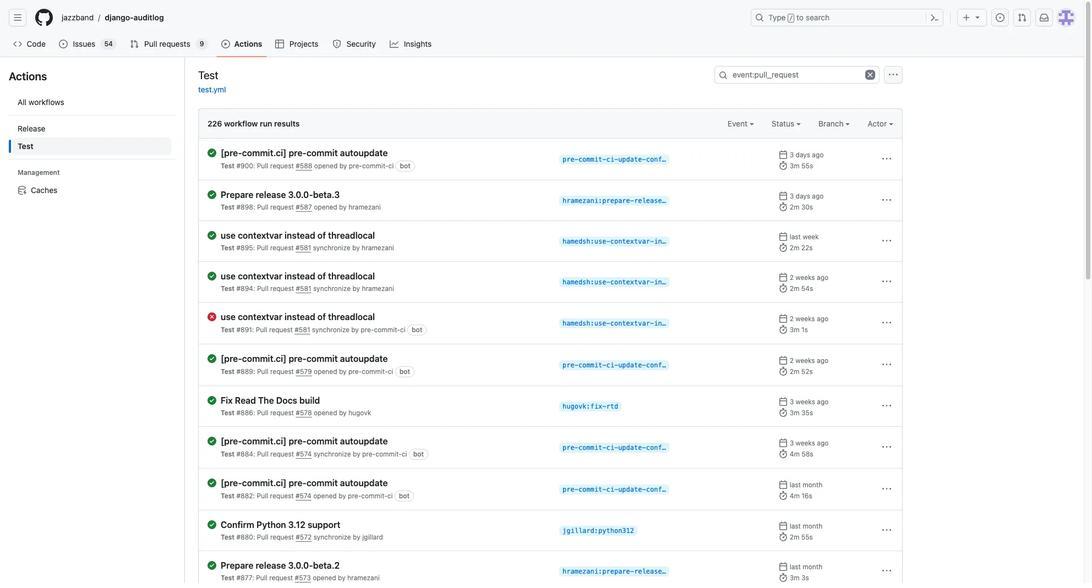 Task type: locate. For each thing, give the bounding box(es) containing it.
release for beta.3
[[256, 190, 286, 200]]

run duration image
[[780, 244, 789, 252], [780, 284, 789, 293], [780, 326, 789, 334], [780, 367, 789, 376], [780, 450, 789, 459], [780, 533, 789, 542]]

1 show options image from the top
[[883, 237, 892, 246]]

last up 2m 55s
[[790, 523, 802, 531]]

2 vertical spatial 2
[[790, 357, 794, 365]]

4 weeks from the top
[[796, 398, 816, 407]]

completed successfully image
[[208, 191, 217, 199], [208, 231, 217, 240], [208, 272, 217, 281], [208, 355, 217, 364], [208, 397, 217, 405], [208, 479, 217, 488]]

request inside use contextvar instead of threadlocal test #895: pull request #581 synchronize             by hramezani
[[270, 244, 294, 252]]

pull request #574 synchronize             by pre-commit-ci
[[257, 451, 407, 459]]

/
[[98, 13, 100, 22], [790, 14, 794, 22]]

commit for #882:
[[307, 479, 338, 489]]

run duration image left "3m 35s"
[[780, 409, 789, 418]]

update-
[[619, 156, 647, 164], [619, 362, 647, 370], [619, 445, 647, 452], [619, 486, 647, 494]]

release inside prepare release 3.0.0-beta.2 test #877: pull request #573 opened             by hramezani
[[256, 561, 286, 571]]

workflows
[[29, 98, 64, 107]]

3 commit from the top
[[307, 437, 338, 447]]

1 vertical spatial 55s
[[802, 534, 814, 542]]

of- for use contextvar instead of threadlocal test #895: pull request #581 synchronize             by hramezani
[[686, 238, 698, 246]]

4 commit from the top
[[307, 479, 338, 489]]

use contextvar instead of threadlocal
[[221, 312, 375, 322]]

last up "3m 3s"
[[790, 564, 802, 572]]

test down confirm
[[221, 534, 235, 542]]

test inside fix read the docs build test #886: pull request #578 opened             by hugovk
[[221, 409, 235, 418]]

projects link
[[271, 36, 324, 52]]

2 config from the top
[[647, 362, 670, 370]]

1 run duration image from the top
[[780, 244, 789, 252]]

ci
[[389, 162, 394, 170], [400, 326, 406, 334], [388, 368, 394, 376], [402, 451, 407, 459], [388, 493, 393, 501]]

of inside use contextvar instead of threadlocal test #895: pull request #581 synchronize             by hramezani
[[318, 231, 326, 241]]

1 vertical spatial days
[[796, 192, 811, 201]]

54
[[104, 40, 113, 48]]

#581 link down the use contextvar instead of threadlocal
[[295, 326, 310, 334]]

3 config from the top
[[647, 445, 670, 452]]

pull down python
[[257, 534, 269, 542]]

hamedsh:use-
[[563, 238, 611, 246], [563, 279, 611, 286], [563, 320, 611, 328]]

1 horizontal spatial git pull request image
[[1019, 13, 1027, 22]]

2 vertical spatial threadlocal
[[328, 312, 375, 322]]

3.0.0-
[[288, 190, 313, 200], [288, 561, 313, 571]]

run duration image left "3m 3s"
[[780, 574, 789, 583]]

0 vertical spatial release-
[[635, 197, 667, 205]]

3.0.0- up #573 link
[[288, 561, 313, 571]]

git pull request image
[[1019, 13, 1027, 22], [130, 40, 139, 48]]

/ for jazzband
[[98, 13, 100, 22]]

2
[[790, 274, 794, 282], [790, 315, 794, 323], [790, 357, 794, 365]]

1 completed successfully image from the top
[[208, 149, 217, 158]]

0 horizontal spatial git pull request image
[[130, 40, 139, 48]]

1 vertical spatial threadlocal
[[328, 272, 375, 282]]

2 3- from the top
[[667, 569, 674, 576]]

threadlocal inside the use contextvar instead of threadlocal test #894: pull request #581 synchronize             by hramezani
[[328, 272, 375, 282]]

1 vertical spatial git pull request image
[[130, 40, 139, 48]]

2 vertical spatial instead
[[285, 312, 315, 322]]

0 vertical spatial hamedsh:use-contextvar-instead-of-threadvars
[[563, 238, 738, 246]]

pre-commit-ci-update-config up "rtd"
[[563, 362, 670, 370]]

of inside the use contextvar instead of threadlocal test #894: pull request #581 synchronize             by hramezani
[[318, 272, 326, 282]]

1 vertical spatial contextvar
[[238, 272, 283, 282]]

[pre- for #889:
[[221, 354, 242, 364]]

0 vertical spatial hamedsh:use-contextvar-instead-of-threadvars link
[[560, 237, 738, 247]]

pull right #884:
[[257, 451, 269, 459]]

pull inside confirm python 3.12 support test #880: pull request #572 synchronize             by jgillard
[[257, 534, 269, 542]]

pre-commit-ci-update-config link up "rtd"
[[560, 361, 670, 371]]

triangle down image
[[974, 13, 983, 21]]

0 vertical spatial hamedsh:use-
[[563, 238, 611, 246]]

pull right #894:
[[257, 285, 269, 293]]

2 vertical spatial threadvars
[[698, 320, 738, 328]]

contextvar for use contextvar instead of threadlocal
[[238, 312, 283, 322]]

3m 1s
[[790, 326, 809, 334]]

ago for 4m 58s
[[818, 440, 829, 448]]

show options image
[[883, 237, 892, 246], [883, 278, 892, 286], [883, 402, 892, 411], [883, 443, 892, 452], [883, 485, 892, 494], [883, 527, 892, 535]]

autoupdate for pull request #579 opened             by pre-commit-ci
[[340, 354, 388, 364]]

4 [pre-commit.ci] pre-commit autoupdate from the top
[[221, 479, 388, 489]]

/ inside jazzband / django-auditlog
[[98, 13, 100, 22]]

test #889:
[[221, 368, 257, 376]]

55s up 30s
[[802, 162, 814, 170]]

request
[[270, 162, 294, 170], [270, 203, 294, 212], [270, 244, 294, 252], [271, 285, 294, 293], [269, 326, 293, 334], [270, 368, 294, 376], [270, 409, 294, 418], [271, 451, 294, 459], [270, 493, 294, 501], [270, 534, 294, 542], [270, 575, 293, 583]]

threadlocal for use contextvar instead of threadlocal
[[328, 312, 375, 322]]

3 3m from the top
[[790, 409, 800, 418]]

3
[[790, 151, 795, 159], [790, 192, 795, 201], [790, 398, 795, 407], [790, 440, 795, 448]]

1 vertical spatial hamedsh:use-
[[563, 279, 611, 286]]

2 up '3m 1s' on the right of the page
[[790, 315, 794, 323]]

1 hramezani:prepare- from the top
[[563, 197, 635, 205]]

test.yml link
[[198, 85, 226, 94]]

commit.ci] up #889:
[[242, 354, 287, 364]]

release link
[[13, 120, 171, 138]]

test inside confirm python 3.12 support test #880: pull request #572 synchronize             by jgillard
[[221, 534, 235, 542]]

55s
[[802, 162, 814, 170], [802, 534, 814, 542]]

0 vertical spatial 2
[[790, 274, 794, 282]]

list
[[57, 9, 745, 26], [9, 89, 176, 204]]

calendar image for 2m 52s
[[780, 356, 789, 365]]

jgillard:python312
[[563, 528, 635, 535]]

hamedsh:use-contextvar-instead-of-threadvars link for use contextvar instead of threadlocal test #894: pull request #581 synchronize             by hramezani
[[560, 278, 738, 288]]

2 release- from the top
[[635, 569, 667, 576]]

1 vertical spatial threadvars
[[698, 279, 738, 286]]

[pre- up test #882:
[[221, 479, 242, 489]]

2 update- from the top
[[619, 362, 647, 370]]

1 last month from the top
[[790, 481, 823, 490]]

calendar image
[[780, 150, 789, 159], [780, 192, 789, 201], [780, 273, 789, 282], [780, 398, 789, 407], [780, 522, 789, 531], [780, 563, 789, 572]]

#574 link for opened             by
[[296, 493, 312, 501]]

ci-
[[607, 156, 619, 164], [607, 362, 619, 370], [607, 445, 619, 452], [607, 486, 619, 494]]

pre-
[[289, 148, 307, 158], [563, 156, 579, 164], [349, 162, 362, 170], [361, 326, 374, 334], [289, 354, 307, 364], [563, 362, 579, 370], [349, 368, 362, 376], [289, 437, 307, 447], [563, 445, 579, 452], [363, 451, 376, 459], [289, 479, 307, 489], [563, 486, 579, 494], [348, 493, 362, 501]]

4 [pre- from the top
[[221, 479, 242, 489]]

3 instead from the top
[[285, 312, 315, 322]]

1 autoupdate from the top
[[340, 148, 388, 158]]

calendar image for of
[[780, 273, 789, 282]]

1 weeks from the top
[[796, 274, 816, 282]]

4 show options image from the top
[[883, 361, 892, 370]]

1 threadlocal from the top
[[328, 231, 375, 241]]

1 horizontal spatial /
[[790, 14, 794, 22]]

2 for [pre-commit.ci] pre-commit autoupdate
[[790, 357, 794, 365]]

threadvars for use contextvar instead of threadlocal test #895: pull request #581 synchronize             by hramezani
[[698, 238, 738, 246]]

by inside the use contextvar instead of threadlocal test #894: pull request #581 synchronize             by hramezani
[[353, 285, 360, 293]]

2 vertical spatial use
[[221, 312, 236, 322]]

last up 4m 16s
[[790, 481, 802, 490]]

instead down use contextvar instead of threadlocal test #895: pull request #581 synchronize             by hramezani
[[285, 272, 315, 282]]

3m left the '1s'
[[790, 326, 800, 334]]

commit up pull request #574 synchronize             by pre-commit-ci
[[307, 437, 338, 447]]

use inside use contextvar instead of threadlocal test #895: pull request #581 synchronize             by hramezani
[[221, 231, 236, 241]]

month for beta.2
[[803, 564, 823, 572]]

pre-commit-ci link for pull request #579 opened             by pre-commit-ci
[[349, 368, 394, 376]]

2 3 from the top
[[790, 192, 795, 201]]

3 up "3m 35s"
[[790, 398, 795, 407]]

run duration image for docs
[[780, 409, 789, 418]]

3-
[[667, 197, 674, 205], [667, 569, 674, 576]]

2 for use contextvar instead of threadlocal
[[790, 315, 794, 323]]

0 vertical spatial use contextvar instead of threadlocal link
[[221, 230, 551, 241]]

run duration image for beta.2
[[780, 574, 789, 583]]

commit
[[307, 148, 338, 158], [307, 354, 338, 364], [307, 437, 338, 447], [307, 479, 338, 489]]

4 autoupdate from the top
[[340, 479, 388, 489]]

completed successfully image for use contextvar instead of threadlocal test #894: pull request #581 synchronize             by hramezani
[[208, 272, 217, 281]]

hugovk:fix-rtd link
[[560, 402, 622, 412]]

1 vertical spatial actions
[[9, 70, 47, 83]]

contextvar up #894:
[[238, 272, 283, 282]]

opened down build at the bottom of the page
[[314, 409, 337, 418]]

1 vertical spatial 2
[[790, 315, 794, 323]]

0 vertical spatial 3.0.0-
[[288, 190, 313, 200]]

2 instead from the top
[[285, 272, 315, 282]]

2 last month from the top
[[790, 523, 823, 531]]

5 run duration image from the top
[[780, 574, 789, 583]]

1 3m from the top
[[790, 162, 800, 170]]

2 vertical spatial of
[[318, 312, 326, 322]]

autoupdate for pull request #588 opened             by pre-commit-ci
[[340, 148, 388, 158]]

1 vertical spatial 4m
[[790, 493, 800, 501]]

#886:
[[237, 409, 255, 418]]

2 3.0.0- from the top
[[288, 561, 313, 571]]

run duration image left 2m 52s
[[780, 367, 789, 376]]

failed image
[[208, 313, 217, 322]]

#581 link for use contextvar instead of threadlocal test #895: pull request #581 synchronize             by hramezani
[[296, 244, 311, 252]]

release inside prepare release 3.0.0-beta.3 test #898: pull request #587 opened             by hramezani
[[256, 190, 286, 200]]

hugovk
[[349, 409, 371, 418]]

1 vertical spatial hramezani:prepare-
[[563, 569, 635, 576]]

[pre-commit.ci] pre-commit autoupdate down #578 link
[[221, 437, 388, 447]]

request left the #579
[[270, 368, 294, 376]]

pre-commit-ci-update-config for 3 weeks ago
[[563, 445, 670, 452]]

1 vertical spatial release
[[256, 561, 286, 571]]

calendar image
[[780, 232, 789, 241], [780, 315, 789, 323], [780, 356, 789, 365], [780, 439, 789, 448], [780, 481, 789, 490]]

bot for pull request #581 synchronize             by pre-commit-ci
[[412, 326, 423, 334]]

1 vertical spatial instead
[[285, 272, 315, 282]]

0 vertical spatial #574 link
[[296, 451, 312, 459]]

0 horizontal spatial /
[[98, 13, 100, 22]]

2 weeks from the top
[[796, 315, 816, 323]]

0 vertical spatial prepare
[[221, 190, 254, 200]]

2 vertical spatial instead-
[[655, 320, 686, 328]]

3 weeks ago up 58s
[[790, 440, 829, 448]]

commit.ci] up #882:
[[242, 479, 287, 489]]

1 last from the top
[[790, 233, 802, 241]]

1 vertical spatial 3.0.0-
[[288, 561, 313, 571]]

2m up "3m 3s"
[[790, 534, 800, 542]]

synchronize up the use contextvar instead of threadlocal test #894: pull request #581 synchronize             by hramezani
[[313, 244, 351, 252]]

contextvar- for use contextvar instead of threadlocal test #894: pull request #581 synchronize             by hramezani
[[611, 279, 655, 286]]

hramezani link for use contextvar instead of threadlocal test #895: pull request #581 synchronize             by hramezani
[[362, 244, 394, 252]]

1 vertical spatial hamedsh:use-contextvar-instead-of-threadvars link
[[560, 278, 738, 288]]

update- up "rtd"
[[619, 362, 647, 370]]

3 [pre- from the top
[[221, 437, 242, 447]]

#581 link up the use contextvar instead of threadlocal
[[296, 285, 312, 293]]

0 vertical spatial 55s
[[802, 162, 814, 170]]

3 up 2m 30s
[[790, 192, 795, 201]]

1 update- from the top
[[619, 156, 647, 164]]

3.0.0- inside prepare release 3.0.0-beta.3 test #898: pull request #587 opened             by hramezani
[[288, 190, 313, 200]]

release
[[256, 190, 286, 200], [256, 561, 286, 571]]

pull inside prepare release 3.0.0-beta.3 test #898: pull request #587 opened             by hramezani
[[257, 203, 269, 212]]

35s
[[802, 409, 814, 418]]

1 contextvar- from the top
[[611, 238, 655, 246]]

hugovk:fix-rtd
[[563, 403, 619, 411]]

pull right #898: on the top of the page
[[257, 203, 269, 212]]

1 vertical spatial use contextvar instead of threadlocal link
[[221, 271, 551, 282]]

release-
[[635, 197, 667, 205], [635, 569, 667, 576]]

2 vertical spatial last month
[[790, 564, 823, 572]]

0 vertical spatial use
[[221, 231, 236, 241]]

by inside use contextvar instead of threadlocal test #895: pull request #581 synchronize             by hramezani
[[353, 244, 360, 252]]

all
[[18, 98, 26, 107]]

1 vertical spatial hamedsh:use-contextvar-instead-of-threadvars
[[563, 279, 738, 286]]

homepage image
[[35, 9, 53, 26]]

weeks up the 52s
[[796, 357, 816, 365]]

show options image
[[883, 155, 892, 164], [883, 196, 892, 205], [883, 319, 892, 328], [883, 361, 892, 370], [883, 567, 892, 576]]

3.0.0- for beta.2
[[288, 561, 313, 571]]

commit for #884:
[[307, 437, 338, 447]]

0 vertical spatial threadvars
[[698, 238, 738, 246]]

2 calendar image from the top
[[780, 315, 789, 323]]

0 vertical spatial 4m
[[790, 451, 800, 459]]

2 vertical spatial #581 link
[[295, 326, 310, 334]]

1 vertical spatial month
[[803, 523, 823, 531]]

jgillard:python312 link
[[560, 527, 638, 537]]

2m left the 52s
[[790, 368, 800, 376]]

contextvar inside use contextvar instead of threadlocal test #895: pull request #581 synchronize             by hramezani
[[238, 231, 283, 241]]

0 vertical spatial instead
[[285, 231, 315, 241]]

1 days from the top
[[796, 151, 811, 159]]

2 weeks ago for threadlocal
[[790, 315, 829, 323]]

3s
[[802, 575, 810, 583]]

hramezani:prepare-release-3-beta3
[[563, 197, 694, 205]]

0 vertical spatial git pull request image
[[1019, 13, 1027, 22]]

1 of- from the top
[[686, 238, 698, 246]]

update- for last month
[[619, 486, 647, 494]]

2 4m from the top
[[790, 493, 800, 501]]

#572
[[296, 534, 312, 542]]

branch
[[819, 119, 846, 128]]

3 calendar image from the top
[[780, 356, 789, 365]]

of-
[[686, 238, 698, 246], [686, 279, 698, 286], [686, 320, 698, 328]]

pre-commit-ci-update-config link up 'hramezani:prepare-release-3-beta3' link
[[560, 155, 670, 165]]

synchronize down the use contextvar instead of threadlocal
[[312, 326, 350, 334]]

#574 link up the 3.12
[[296, 493, 312, 501]]

hamedsh:use- for use contextvar instead of threadlocal test #894: pull request #581 synchronize             by hramezani
[[563, 279, 611, 286]]

#574 link down #578 link
[[296, 451, 312, 459]]

test inside prepare release 3.0.0-beta.3 test #898: pull request #587 opened             by hramezani
[[221, 203, 235, 212]]

pre-commit-ci-update-config link for 2 weeks ago
[[560, 361, 670, 371]]

4m left 16s
[[790, 493, 800, 501]]

[pre- for #900:
[[221, 148, 242, 158]]

0 vertical spatial 3 weeks ago
[[790, 398, 829, 407]]

1 hamedsh:use- from the top
[[563, 238, 611, 246]]

1 pre-commit-ci-update-config from the top
[[563, 156, 670, 164]]

3 show options image from the top
[[883, 402, 892, 411]]

6 show options image from the top
[[883, 527, 892, 535]]

ci- down "rtd"
[[607, 445, 619, 452]]

issues
[[73, 39, 95, 48]]

2 [pre-commit.ci] pre-commit autoupdate from the top
[[221, 354, 388, 364]]

2m left the 54s
[[790, 285, 800, 293]]

1 vertical spatial 3 weeks ago
[[790, 440, 829, 448]]

0 vertical spatial 3-
[[667, 197, 674, 205]]

prepare inside prepare release 3.0.0-beta.3 test #898: pull request #587 opened             by hramezani
[[221, 190, 254, 200]]

2 of from the top
[[318, 272, 326, 282]]

2 vertical spatial month
[[803, 564, 823, 572]]

ci- up 'hramezani:prepare-release-3-beta3' link
[[607, 156, 619, 164]]

by inside prepare release 3.0.0-beta.2 test #877: pull request #573 opened             by hramezani
[[338, 575, 346, 583]]

days
[[796, 151, 811, 159], [796, 192, 811, 201]]

contextvar-
[[611, 238, 655, 246], [611, 279, 655, 286], [611, 320, 655, 328]]

3 threadlocal from the top
[[328, 312, 375, 322]]

test left #889:
[[221, 368, 235, 376]]

0 vertical spatial of-
[[686, 238, 698, 246]]

#574 link for synchronize             by
[[296, 451, 312, 459]]

pre-commit-ci-update-config
[[563, 156, 670, 164], [563, 362, 670, 370], [563, 445, 670, 452], [563, 486, 670, 494]]

month up 16s
[[803, 481, 823, 490]]

pre-commit-ci-update-config for 3 days ago
[[563, 156, 670, 164]]

0 vertical spatial list
[[57, 9, 745, 26]]

issue opened image
[[997, 13, 1005, 22]]

of down use contextvar instead of threadlocal test #895: pull request #581 synchronize             by hramezani
[[318, 272, 326, 282]]

1 use from the top
[[221, 231, 236, 241]]

1 4m from the top
[[790, 451, 800, 459]]

#877:
[[237, 575, 254, 583]]

3m for use contextvar instead of threadlocal
[[790, 326, 800, 334]]

[pre-
[[221, 148, 242, 158], [221, 354, 242, 364], [221, 437, 242, 447], [221, 479, 242, 489]]

3 up 3m 55s
[[790, 151, 795, 159]]

jazzband / django-auditlog
[[62, 13, 164, 22]]

actions right play image
[[234, 39, 262, 48]]

clear filters image
[[866, 70, 876, 80]]

test left #877: at bottom
[[221, 575, 235, 583]]

2 month from the top
[[803, 523, 823, 531]]

2 pre-commit-ci-update-config from the top
[[563, 362, 670, 370]]

synchronize inside confirm python 3.12 support test #880: pull request #572 synchronize             by jgillard
[[314, 534, 351, 542]]

update- up hramezani:prepare-release-3-beta3
[[619, 156, 647, 164]]

1 2m from the top
[[790, 203, 800, 212]]

2 vertical spatial hamedsh:use-contextvar-instead-of-threadvars
[[563, 320, 738, 328]]

3 calendar image from the top
[[780, 273, 789, 282]]

[pre- up test #884:
[[221, 437, 242, 447]]

6 run duration image from the top
[[780, 533, 789, 542]]

1 instead from the top
[[285, 231, 315, 241]]

3.0.0- up #587 link on the left top of page
[[288, 190, 313, 200]]

2 weeks ago up the 52s
[[790, 357, 829, 365]]

[pre-commit.ci] pre-commit autoupdate for test #882:
[[221, 479, 388, 489]]

hramezani link for prepare release 3.0.0-beta.2 test #877: pull request #573 opened             by hramezani
[[348, 575, 380, 583]]

2 ci- from the top
[[607, 362, 619, 370]]

weeks up 58s
[[796, 440, 816, 448]]

confirm python 3.12 support link
[[221, 520, 551, 531]]

2 2 weeks ago from the top
[[790, 315, 829, 323]]

pull requests
[[144, 39, 190, 48]]

3 commit.ci] from the top
[[242, 437, 287, 447]]

0 vertical spatial days
[[796, 151, 811, 159]]

test down the release
[[18, 142, 33, 151]]

actor
[[868, 119, 890, 128]]

#581 down the use contextvar instead of threadlocal
[[295, 326, 310, 334]]

1 vertical spatial #574
[[296, 493, 312, 501]]

2 last from the top
[[790, 481, 802, 490]]

completed successfully image
[[208, 149, 217, 158], [208, 437, 217, 446], [208, 521, 217, 530], [208, 562, 217, 571]]

status
[[772, 119, 797, 128]]

status button
[[772, 118, 802, 129]]

0 vertical spatial hramezani:prepare-
[[563, 197, 635, 205]]

2 show options image from the top
[[883, 196, 892, 205]]

1 vertical spatial 3 days ago
[[790, 192, 824, 201]]

calendar image for 4m 58s
[[780, 439, 789, 448]]

run duration image left 2m 30s
[[780, 203, 789, 212]]

instead- for use contextvar instead of threadlocal test #894: pull request #581 synchronize             by hramezani
[[655, 279, 686, 286]]

4m for 4m 16s
[[790, 493, 800, 501]]

prepare up #877: at bottom
[[221, 561, 254, 571]]

1 3.0.0- from the top
[[288, 190, 313, 200]]

5 completed successfully image from the top
[[208, 397, 217, 405]]

by inside prepare release 3.0.0-beta.3 test #898: pull request #587 opened             by hramezani
[[339, 203, 347, 212]]

[pre- up test #900: at top
[[221, 148, 242, 158]]

run duration image left 3m 55s
[[780, 161, 789, 170]]

2 2m from the top
[[790, 244, 800, 252]]

use for use contextvar instead of threadlocal
[[221, 312, 236, 322]]

autoupdate down hugovk
[[340, 437, 388, 447]]

2 weeks ago up the '1s'
[[790, 315, 829, 323]]

synchronize inside the use contextvar instead of threadlocal test #894: pull request #581 synchronize             by hramezani
[[313, 285, 351, 293]]

use contextvar instead of threadlocal test #894: pull request #581 synchronize             by hramezani
[[221, 272, 394, 293]]

0 vertical spatial #581 link
[[296, 244, 311, 252]]

commit up pull request #579 opened             by pre-commit-ci
[[307, 354, 338, 364]]

#581 for use contextvar instead of threadlocal test #894: pull request #581 synchronize             by hramezani
[[296, 285, 312, 293]]

2 contextvar from the top
[[238, 272, 283, 282]]

3 days ago
[[790, 151, 824, 159], [790, 192, 824, 201]]

hramezani link
[[349, 203, 381, 212], [362, 244, 394, 252], [362, 285, 394, 293], [348, 575, 380, 583]]

1 vertical spatial prepare
[[221, 561, 254, 571]]

4 completed successfully image from the top
[[208, 562, 217, 571]]

weeks for 35s
[[796, 398, 816, 407]]

1 commit from the top
[[307, 148, 338, 158]]

filter workflows element
[[13, 120, 171, 155]]

weeks up 35s
[[796, 398, 816, 407]]

3 pre-commit-ci-update-config link from the top
[[560, 443, 670, 453]]

[pre- for #884:
[[221, 437, 242, 447]]

[pre-commit.ci] pre-commit autoupdate for test #900:
[[221, 148, 388, 158]]

test up test.yml
[[198, 69, 219, 81]]

2 vertical spatial contextvar
[[238, 312, 283, 322]]

commit.ci]
[[242, 148, 287, 158], [242, 354, 287, 364], [242, 437, 287, 447], [242, 479, 287, 489]]

pre-commit-ci-update-config down "rtd"
[[563, 445, 670, 452]]

projects
[[290, 39, 319, 48]]

0 vertical spatial of
[[318, 231, 326, 241]]

1 vertical spatial #581
[[296, 285, 312, 293]]

update- for 3 days ago
[[619, 156, 647, 164]]

last up 2m 22s
[[790, 233, 802, 241]]

/ inside type / to search
[[790, 14, 794, 22]]

2 vertical spatial 2 weeks ago
[[790, 357, 829, 365]]

3 hamedsh:use- from the top
[[563, 320, 611, 328]]

pre-commit-ci link for pull request #588 opened             by pre-commit-ci
[[349, 162, 394, 170]]

1 vertical spatial of
[[318, 272, 326, 282]]

synchronize
[[313, 244, 351, 252], [313, 285, 351, 293], [312, 326, 350, 334], [314, 451, 351, 459], [314, 534, 351, 542]]

insights
[[404, 39, 432, 48]]

0 vertical spatial instead-
[[655, 238, 686, 246]]

0 vertical spatial 2 weeks ago
[[790, 274, 829, 282]]

3 2 from the top
[[790, 357, 794, 365]]

0 vertical spatial month
[[803, 481, 823, 490]]

0 vertical spatial 3 days ago
[[790, 151, 824, 159]]

1 vertical spatial contextvar-
[[611, 279, 655, 286]]

hramezani inside the use contextvar instead of threadlocal test #894: pull request #581 synchronize             by hramezani
[[362, 285, 394, 293]]

month up 2m 55s
[[803, 523, 823, 531]]

autoupdate up pull request #588 opened             by pre-commit-ci
[[340, 148, 388, 158]]

3 days ago up 30s
[[790, 192, 824, 201]]

#581 inside use contextvar instead of threadlocal test #895: pull request #581 synchronize             by hramezani
[[296, 244, 311, 252]]

#581 link
[[296, 244, 311, 252], [296, 285, 312, 293], [295, 326, 310, 334]]

hramezani:prepare- for beta.3
[[563, 197, 635, 205]]

prepare
[[221, 190, 254, 200], [221, 561, 254, 571]]

2m left 30s
[[790, 203, 800, 212]]

2 vertical spatial use contextvar instead of threadlocal link
[[221, 312, 551, 323]]

3 completed successfully image from the top
[[208, 272, 217, 281]]

commit for #900:
[[307, 148, 338, 158]]

commit up pull request #574 opened             by pre-commit-ci
[[307, 479, 338, 489]]

5 run duration image from the top
[[780, 450, 789, 459]]

0 vertical spatial #581
[[296, 244, 311, 252]]

1 show options image from the top
[[883, 155, 892, 164]]

2 weeks ago for autoupdate
[[790, 357, 829, 365]]

1 release- from the top
[[635, 197, 667, 205]]

instead for use contextvar instead of threadlocal test #894: pull request #581 synchronize             by hramezani
[[285, 272, 315, 282]]

instead inside the use contextvar instead of threadlocal test #894: pull request #581 synchronize             by hramezani
[[285, 272, 315, 282]]

shield image
[[333, 40, 342, 48]]

prepare inside prepare release 3.0.0-beta.2 test #877: pull request #573 opened             by hramezani
[[221, 561, 254, 571]]

pull request #588 opened             by pre-commit-ci
[[257, 162, 394, 170]]

show options image for 3m 55s
[[883, 155, 892, 164]]

1 horizontal spatial actions
[[234, 39, 262, 48]]

autoupdate for pull request #574 opened             by pre-commit-ci
[[340, 479, 388, 489]]

4 run duration image from the top
[[780, 367, 789, 376]]

commit.ci] up #884:
[[242, 437, 287, 447]]

release- left 'beta2'
[[635, 569, 667, 576]]

by inside fix read the docs build test #886: pull request #578 opened             by hugovk
[[339, 409, 347, 418]]

django-
[[105, 13, 134, 22]]

#574
[[296, 451, 312, 459], [296, 493, 312, 501]]

2 vertical spatial hamedsh:use-contextvar-instead-of-threadvars link
[[560, 319, 738, 329]]

jgillard
[[363, 534, 383, 542]]

0 vertical spatial contextvar
[[238, 231, 283, 241]]

autoupdate
[[340, 148, 388, 158], [340, 354, 388, 364], [340, 437, 388, 447], [340, 479, 388, 489]]

4 config from the top
[[647, 486, 670, 494]]

[pre-commit.ci] pre-commit autoupdate link for pull request #579 opened             by pre-commit-ci
[[221, 354, 551, 365]]

use inside the use contextvar instead of threadlocal test #894: pull request #581 synchronize             by hramezani
[[221, 272, 236, 282]]

test.yml
[[198, 85, 226, 94]]

3m up 2m 30s
[[790, 162, 800, 170]]

hramezani:prepare- inside hramezani:prepare-release-3-beta2 link
[[563, 569, 635, 576]]

instead inside use contextvar instead of threadlocal test #895: pull request #581 synchronize             by hramezani
[[285, 231, 315, 241]]

3m for [pre-commit.ci] pre-commit autoupdate
[[790, 162, 800, 170]]

completed successfully image for use contextvar instead of threadlocal test #895: pull request #581 synchronize             by hramezani
[[208, 231, 217, 240]]

release- for prepare release 3.0.0-beta.3
[[635, 197, 667, 205]]

hramezani
[[349, 203, 381, 212], [362, 244, 394, 252], [362, 285, 394, 293], [348, 575, 380, 583]]

1 vertical spatial release-
[[635, 569, 667, 576]]

1 3 weeks ago from the top
[[790, 398, 829, 407]]

ago for 3m 1s
[[818, 315, 829, 323]]

3 2m from the top
[[790, 285, 800, 293]]

test #891:
[[221, 326, 256, 334]]

pull right #895:
[[257, 244, 268, 252]]

3 days ago up 3m 55s
[[790, 151, 824, 159]]

[pre-commit.ci] pre-commit autoupdate link up prepare release 3.0.0-beta.3 link
[[221, 148, 551, 159]]

last month
[[790, 481, 823, 490], [790, 523, 823, 531], [790, 564, 823, 572]]

actions up all
[[9, 70, 47, 83]]

2 hamedsh:use-contextvar-instead-of-threadvars link from the top
[[560, 278, 738, 288]]

#581 inside the use contextvar instead of threadlocal test #894: pull request #581 synchronize             by hramezani
[[296, 285, 312, 293]]

1 vertical spatial use
[[221, 272, 236, 282]]

request up the use contextvar instead of threadlocal
[[271, 285, 294, 293]]

#588 link
[[296, 162, 313, 170]]

2m for use contextvar instead of threadlocal test #895: pull request #581 synchronize             by hramezani
[[790, 244, 800, 252]]

3 weeks ago for fix read the docs build
[[790, 398, 829, 407]]

contextvar inside the use contextvar instead of threadlocal test #894: pull request #581 synchronize             by hramezani
[[238, 272, 283, 282]]

last month up 3s
[[790, 564, 823, 572]]

hramezani inside use contextvar instead of threadlocal test #895: pull request #581 synchronize             by hramezani
[[362, 244, 394, 252]]

pre-commit-ci-update-config link for 3 days ago
[[560, 155, 670, 165]]

0 vertical spatial last month
[[790, 481, 823, 490]]

1 vertical spatial #581 link
[[296, 285, 312, 293]]

last month up 2m 55s
[[790, 523, 823, 531]]

2 vertical spatial hamedsh:use-
[[563, 320, 611, 328]]

2 days from the top
[[796, 192, 811, 201]]

release- left beta3
[[635, 197, 667, 205]]

3 last from the top
[[790, 523, 802, 531]]

4 pre-commit-ci-update-config from the top
[[563, 486, 670, 494]]

[pre-commit.ci] pre-commit autoupdate up pull request #574 opened             by pre-commit-ci
[[221, 479, 388, 489]]

[pre-commit.ci] pre-commit autoupdate link for pull request #588 opened             by pre-commit-ci
[[221, 148, 551, 159]]

notifications image
[[1041, 13, 1049, 22]]

#574 up the 3.12
[[296, 493, 312, 501]]

update- down "rtd"
[[619, 445, 647, 452]]

pre-commit-ci-update-config link up jgillard:python312
[[560, 485, 670, 495]]

by
[[340, 162, 347, 170], [339, 203, 347, 212], [353, 244, 360, 252], [353, 285, 360, 293], [352, 326, 359, 334], [339, 368, 347, 376], [339, 409, 347, 418], [353, 451, 361, 459], [339, 493, 346, 501], [353, 534, 361, 542], [338, 575, 346, 583]]

2m
[[790, 203, 800, 212], [790, 244, 800, 252], [790, 285, 800, 293], [790, 368, 800, 376], [790, 534, 800, 542]]

1 vertical spatial of-
[[686, 279, 698, 286]]

ci for pull request #574 opened             by pre-commit-ci
[[388, 493, 393, 501]]

test #900:
[[221, 162, 257, 170]]

3 weeks ago up 35s
[[790, 398, 829, 407]]

contextvar up #891:
[[238, 312, 283, 322]]

0 vertical spatial contextvar-
[[611, 238, 655, 246]]

0 vertical spatial release
[[256, 190, 286, 200]]

use contextvar instead of threadlocal link
[[221, 230, 551, 241], [221, 271, 551, 282], [221, 312, 551, 323]]

fix
[[221, 396, 233, 406]]

1 run duration image from the top
[[780, 161, 789, 170]]

2 use contextvar instead of threadlocal link from the top
[[221, 271, 551, 282]]

pull inside use contextvar instead of threadlocal test #895: pull request #581 synchronize             by hramezani
[[257, 244, 268, 252]]

3 run duration image from the top
[[780, 409, 789, 418]]

2m 54s
[[790, 285, 814, 293]]

calendar image for docs
[[780, 398, 789, 407]]

3 2 weeks ago from the top
[[790, 357, 829, 365]]

2 vertical spatial contextvar-
[[611, 320, 655, 328]]

3.0.0- inside prepare release 3.0.0-beta.2 test #877: pull request #573 opened             by hramezani
[[288, 561, 313, 571]]

weeks for 52s
[[796, 357, 816, 365]]

test inside use contextvar instead of threadlocal test #895: pull request #581 synchronize             by hramezani
[[221, 244, 235, 252]]

None search field
[[715, 66, 880, 84]]

1 vertical spatial last month
[[790, 523, 823, 531]]

3 use from the top
[[221, 312, 236, 322]]

4 [pre-commit.ci] pre-commit autoupdate link from the top
[[221, 478, 551, 489]]

3 show options image from the top
[[883, 319, 892, 328]]

threadlocal inside use contextvar instead of threadlocal test #895: pull request #581 synchronize             by hramezani
[[328, 231, 375, 241]]

2 commit.ci] from the top
[[242, 354, 287, 364]]

1 vertical spatial #574 link
[[296, 493, 312, 501]]

1 vertical spatial 3-
[[667, 569, 674, 576]]

1 vertical spatial list
[[9, 89, 176, 204]]

#588
[[296, 162, 313, 170]]

run duration image left 2m 55s
[[780, 533, 789, 542]]

month for support
[[803, 523, 823, 531]]

0 horizontal spatial actions
[[9, 70, 47, 83]]

2 vertical spatial of-
[[686, 320, 698, 328]]

config for 3 weeks ago
[[647, 445, 670, 452]]

run duration image
[[780, 161, 789, 170], [780, 203, 789, 212], [780, 409, 789, 418], [780, 492, 789, 501], [780, 574, 789, 583]]

1 vertical spatial 2 weeks ago
[[790, 315, 829, 323]]

1 vertical spatial instead-
[[655, 279, 686, 286]]

0 vertical spatial actions
[[234, 39, 262, 48]]

bot for pull request #579 opened             by pre-commit-ci
[[400, 368, 410, 376]]

0 vertical spatial threadlocal
[[328, 231, 375, 241]]

by inside confirm python 3.12 support test #880: pull request #572 synchronize             by jgillard
[[353, 534, 361, 542]]

test down fix
[[221, 409, 235, 418]]

2 pre-commit-ci-update-config link from the top
[[560, 361, 670, 371]]

hramezani inside prepare release 3.0.0-beta.3 test #898: pull request #587 opened             by hramezani
[[349, 203, 381, 212]]

django-auditlog link
[[100, 9, 168, 26]]

prepare up #898: on the top of the page
[[221, 190, 254, 200]]

0 vertical spatial #574
[[296, 451, 312, 459]]

test left #898: on the top of the page
[[221, 203, 235, 212]]

hramezani:prepare- inside 'hramezani:prepare-release-3-beta3' link
[[563, 197, 635, 205]]

test link
[[13, 138, 171, 155]]

days up 3m 55s
[[796, 151, 811, 159]]

prepare release 3.0.0-beta.3 link
[[221, 190, 551, 201]]

3 autoupdate from the top
[[340, 437, 388, 447]]



Task type: vqa. For each thing, say whether or not it's contained in the screenshot.


Task type: describe. For each thing, give the bounding box(es) containing it.
test inside filter workflows element
[[18, 142, 33, 151]]

request inside confirm python 3.12 support test #880: pull request #572 synchronize             by jgillard
[[270, 534, 294, 542]]

workflow
[[224, 119, 258, 128]]

beta2
[[674, 569, 694, 576]]

opened inside fix read the docs build test #886: pull request #578 opened             by hugovk
[[314, 409, 337, 418]]

play image
[[221, 40, 230, 48]]

run duration image for 4m 58s
[[780, 450, 789, 459]]

4 run duration image from the top
[[780, 492, 789, 501]]

4 2m from the top
[[790, 368, 800, 376]]

pull left requests on the top left of the page
[[144, 39, 157, 48]]

/ for type
[[790, 14, 794, 22]]

beta3
[[674, 197, 694, 205]]

use for use contextvar instead of threadlocal test #894: pull request #581 synchronize             by hramezani
[[221, 272, 236, 282]]

contextvar- for use contextvar instead of threadlocal test #895: pull request #581 synchronize             by hramezani
[[611, 238, 655, 246]]

4 show options image from the top
[[883, 443, 892, 452]]

hugovk link
[[349, 409, 371, 418]]

threadvars for use contextvar instead of threadlocal test #894: pull request #581 synchronize             by hramezani
[[698, 279, 738, 286]]

commit.ci] for pull request #579 opened             by pre-commit-ci
[[242, 354, 287, 364]]

use contextvar instead of threadlocal link for use contextvar instead of threadlocal test #895: pull request #581 synchronize             by hramezani
[[221, 230, 551, 241]]

request inside prepare release 3.0.0-beta.2 test #877: pull request #573 opened             by hramezani
[[270, 575, 293, 583]]

prepare release 3.0.0-beta.3 test #898: pull request #587 opened             by hramezani
[[221, 190, 381, 212]]

week
[[803, 233, 820, 241]]

weeks for 1s
[[796, 315, 816, 323]]

graph image
[[390, 40, 399, 48]]

ci- for last month
[[607, 486, 619, 494]]

ci for pull request #579 opened             by pre-commit-ci
[[388, 368, 394, 376]]

opened inside prepare release 3.0.0-beta.2 test #877: pull request #573 opened             by hramezani
[[313, 575, 336, 583]]

issue opened image
[[59, 40, 68, 48]]

list containing all workflows
[[9, 89, 176, 204]]

of for use contextvar instead of threadlocal test #894: pull request #581 synchronize             by hramezani
[[318, 272, 326, 282]]

ago for 2m 52s
[[818, 357, 829, 365]]

3 for 3m 55s
[[790, 151, 795, 159]]

beta.2
[[313, 561, 340, 571]]

3m 55s
[[790, 162, 814, 170]]

jazzband link
[[57, 9, 98, 26]]

results
[[274, 119, 300, 128]]

1 month from the top
[[803, 481, 823, 490]]

jazzband
[[62, 13, 94, 22]]

3m 3s
[[790, 575, 810, 583]]

3.12
[[289, 521, 306, 531]]

pull right #891:
[[256, 326, 267, 334]]

#884:
[[237, 451, 255, 459]]

test left #884:
[[221, 451, 235, 459]]

3 hamedsh:use-contextvar-instead-of-threadvars from the top
[[563, 320, 738, 328]]

command palette image
[[931, 13, 940, 22]]

request left #588 link
[[270, 162, 294, 170]]

run duration image for 2m 52s
[[780, 367, 789, 376]]

use for use contextvar instead of threadlocal test #895: pull request #581 synchronize             by hramezani
[[221, 231, 236, 241]]

ci for pull request #588 opened             by pre-commit-ci
[[389, 162, 394, 170]]

request right #884:
[[271, 451, 294, 459]]

pull request #579 opened             by pre-commit-ci
[[257, 368, 394, 376]]

#891:
[[237, 326, 254, 334]]

list containing jazzband
[[57, 9, 745, 26]]

3.0.0- for beta.3
[[288, 190, 313, 200]]

pull right #882:
[[257, 493, 268, 501]]

all workflows
[[18, 98, 64, 107]]

hramezani:prepare-release-3-beta2 link
[[560, 567, 694, 577]]

3 of- from the top
[[686, 320, 698, 328]]

synchronize inside use contextvar instead of threadlocal test #895: pull request #581 synchronize             by hramezani
[[313, 244, 351, 252]]

hramezani link for prepare release 3.0.0-beta.3 test #898: pull request #587 opened             by hramezani
[[349, 203, 381, 212]]

hramezani inside prepare release 3.0.0-beta.2 test #877: pull request #573 opened             by hramezani
[[348, 575, 380, 583]]

release
[[18, 124, 45, 133]]

#578 link
[[296, 409, 312, 418]]

hramezani link for use contextvar instead of threadlocal test #894: pull request #581 synchronize             by hramezani
[[362, 285, 394, 293]]

beta.3
[[313, 190, 340, 200]]

event
[[728, 119, 750, 128]]

54s
[[802, 285, 814, 293]]

caches
[[31, 186, 57, 195]]

5 show options image from the top
[[883, 485, 892, 494]]

contextvar for use contextvar instead of threadlocal test #895: pull request #581 synchronize             by hramezani
[[238, 231, 283, 241]]

show options image for use contextvar instead of threadlocal test #895: pull request #581 synchronize             by hramezani
[[883, 237, 892, 246]]

#581 for use contextvar instead of threadlocal test #895: pull request #581 synchronize             by hramezani
[[296, 244, 311, 252]]

#573 link
[[295, 575, 311, 583]]

prepare release 3.0.0-beta.2 link
[[221, 561, 551, 572]]

synchronize up pull request #574 opened             by pre-commit-ci
[[314, 451, 351, 459]]

22s
[[802, 244, 813, 252]]

of- for use contextvar instead of threadlocal test #894: pull request #581 synchronize             by hramezani
[[686, 279, 698, 286]]

4m for 4m 58s
[[790, 451, 800, 459]]

to
[[797, 13, 804, 22]]

opened right the #579
[[314, 368, 337, 376]]

#579 link
[[296, 368, 312, 376]]

commit.ci] for pull request #574 synchronize             by pre-commit-ci
[[242, 437, 287, 447]]

#587
[[296, 203, 312, 212]]

ci for pull request #581 synchronize             by pre-commit-ci
[[400, 326, 406, 334]]

test left #882:
[[221, 493, 235, 501]]

pull inside the use contextvar instead of threadlocal test #894: pull request #581 synchronize             by hramezani
[[257, 285, 269, 293]]

commit.ci] for pull request #574 opened             by pre-commit-ci
[[242, 479, 287, 489]]

test left #891:
[[221, 326, 235, 334]]

calendar image for beta.2
[[780, 563, 789, 572]]

last month for support
[[790, 523, 823, 531]]

show options image for 3m 3s
[[883, 567, 892, 576]]

#573
[[295, 575, 311, 583]]

insights link
[[386, 36, 437, 52]]

1s
[[802, 326, 809, 334]]

#574 for synchronize             by
[[296, 451, 312, 459]]

run duration image for 2m 54s
[[780, 284, 789, 293]]

actions link
[[217, 36, 267, 52]]

pre-commit-ci-update-config for 2 weeks ago
[[563, 362, 670, 370]]

16s
[[802, 493, 813, 501]]

confirm
[[221, 521, 255, 531]]

all workflows link
[[13, 94, 171, 111]]

test #884:
[[221, 451, 257, 459]]

3 days ago for prepare release 3.0.0-beta.3
[[790, 192, 824, 201]]

2m for confirm python 3.12 support test #880: pull request #572 synchronize             by jgillard
[[790, 534, 800, 542]]

#898:
[[237, 203, 255, 212]]

calendar image for 2m 22s
[[780, 232, 789, 241]]

hramezani:prepare- for beta.2
[[563, 569, 635, 576]]

55s for [pre-commit.ci] pre-commit autoupdate
[[802, 162, 814, 170]]

pull inside prepare release 3.0.0-beta.2 test #877: pull request #573 opened             by hramezani
[[256, 575, 268, 583]]

1 2 from the top
[[790, 274, 794, 282]]

1 calendar image from the top
[[780, 150, 789, 159]]

use contextvar instead of threadlocal test #895: pull request #581 synchronize             by hramezani
[[221, 231, 394, 252]]

completed successfully image for prepare release 3.0.0-beta.3 test #898: pull request #587 opened             by hramezani
[[208, 191, 217, 199]]

config for last month
[[647, 486, 670, 494]]

show options image for fix read the docs build test #886: pull request #578 opened             by hugovk
[[883, 402, 892, 411]]

#572 link
[[296, 534, 312, 542]]

git pull request image for issue opened image
[[130, 40, 139, 48]]

auditlog
[[134, 13, 164, 22]]

ci- for 2 weeks ago
[[607, 362, 619, 370]]

test left #900:
[[221, 162, 235, 170]]

request inside prepare release 3.0.0-beta.3 test #898: pull request #587 opened             by hramezani
[[270, 203, 294, 212]]

pull right #900:
[[257, 162, 269, 170]]

show workflow options image
[[890, 71, 899, 79]]

ago for 2m 30s
[[813, 192, 824, 201]]

test inside prepare release 3.0.0-beta.2 test #877: pull request #573 opened             by hramezani
[[221, 575, 235, 583]]

code image
[[13, 40, 22, 48]]

commit.ci] for pull request #588 opened             by pre-commit-ci
[[242, 148, 287, 158]]

security link
[[328, 36, 381, 52]]

last for of
[[790, 233, 802, 241]]

read
[[235, 396, 256, 406]]

3 use contextvar instead of threadlocal link from the top
[[221, 312, 551, 323]]

request down the use contextvar instead of threadlocal
[[269, 326, 293, 334]]

the
[[258, 396, 274, 406]]

last week
[[790, 233, 820, 241]]

code
[[27, 39, 46, 48]]

docs
[[276, 396, 297, 406]]

ago for 2m 54s
[[818, 274, 829, 282]]

last for beta.2
[[790, 564, 802, 572]]

55s for confirm python 3.12 support
[[802, 534, 814, 542]]

python
[[257, 521, 286, 531]]

days for prepare release 3.0.0-beta.3
[[796, 192, 811, 201]]

run duration image for 2m 55s
[[780, 533, 789, 542]]

4m 16s
[[790, 493, 813, 501]]

config for 2 weeks ago
[[647, 362, 670, 370]]

2m 22s
[[790, 244, 813, 252]]

days for [pre-commit.ci] pre-commit autoupdate
[[796, 151, 811, 159]]

ago for 3m 55s
[[813, 151, 824, 159]]

contextvar for use contextvar instead of threadlocal test #894: pull request #581 synchronize             by hramezani
[[238, 272, 283, 282]]

4m 58s
[[790, 451, 814, 459]]

2 vertical spatial #581
[[295, 326, 310, 334]]

request up python
[[270, 493, 294, 501]]

of for use contextvar instead of threadlocal test #895: pull request #581 synchronize             by hramezani
[[318, 231, 326, 241]]

pre-commit-ci link for pull request #574 opened             by pre-commit-ci
[[348, 493, 393, 501]]

opened right '#588' at the left top
[[314, 162, 338, 170]]

#579
[[296, 368, 312, 376]]

request inside fix read the docs build test #886: pull request #578 opened             by hugovk
[[270, 409, 294, 418]]

6 completed successfully image from the top
[[208, 479, 217, 488]]

hamedsh:use-contextvar-instead-of-threadvars for use contextvar instead of threadlocal test #894: pull request #581 synchronize             by hramezani
[[563, 279, 738, 286]]

completed successfully image for #884:
[[208, 437, 217, 446]]

3 for 3m 35s
[[790, 398, 795, 407]]

caches link
[[13, 182, 171, 199]]

hugovk:fix-
[[563, 403, 607, 411]]

requests
[[159, 39, 190, 48]]

opened inside prepare release 3.0.0-beta.3 test #898: pull request #587 opened             by hramezani
[[314, 203, 338, 212]]

code link
[[9, 36, 50, 52]]

3- for beta.2
[[667, 569, 674, 576]]

Filter workflow runs search field
[[715, 66, 880, 84]]

3 instead- from the top
[[655, 320, 686, 328]]

hamedsh:use- for use contextvar instead of threadlocal test #895: pull request #581 synchronize             by hramezani
[[563, 238, 611, 246]]

#900:
[[237, 162, 255, 170]]

3 hamedsh:use-contextvar-instead-of-threadvars link from the top
[[560, 319, 738, 329]]

update- for 2 weeks ago
[[619, 362, 647, 370]]

show options image for 2m 52s
[[883, 361, 892, 370]]

hramezani:prepare-release-3-beta3 link
[[560, 196, 694, 206]]

autoupdate for pull request #574 synchronize             by pre-commit-ci
[[340, 437, 388, 447]]

request inside the use contextvar instead of threadlocal test #894: pull request #581 synchronize             by hramezani
[[271, 285, 294, 293]]

search image
[[719, 71, 728, 80]]

plus image
[[963, 13, 972, 22]]

build
[[300, 396, 320, 406]]

2m 55s
[[790, 534, 814, 542]]

3 contextvar- from the top
[[611, 320, 655, 328]]

opened up support
[[314, 493, 337, 501]]

226
[[208, 119, 222, 128]]

security
[[347, 39, 376, 48]]

3m for fix read the docs build
[[790, 409, 800, 418]]

ci for pull request #574 synchronize             by pre-commit-ci
[[402, 451, 407, 459]]

table image
[[276, 40, 285, 48]]

test inside the use contextvar instead of threadlocal test #894: pull request #581 synchronize             by hramezani
[[221, 285, 235, 293]]

release- for prepare release 3.0.0-beta.2
[[635, 569, 667, 576]]

weeks for 54s
[[796, 274, 816, 282]]

calendar image for beta.3
[[780, 192, 789, 201]]

config for 3 days ago
[[647, 156, 670, 164]]

pull inside fix read the docs build test #886: pull request #578 opened             by hugovk
[[257, 409, 269, 418]]

1 2 weeks ago from the top
[[790, 274, 829, 282]]

completed successfully image for #880:
[[208, 521, 217, 530]]

actor button
[[868, 118, 894, 129]]

type
[[769, 13, 786, 22]]

last month for beta.2
[[790, 564, 823, 572]]

type / to search
[[769, 13, 830, 22]]

58s
[[802, 451, 814, 459]]

event button
[[728, 118, 755, 129]]

[pre-commit.ci] pre-commit autoupdate link for pull request #574 opened             by pre-commit-ci
[[221, 478, 551, 489]]

fix read the docs build link
[[221, 396, 551, 407]]

fix read the docs build test #886: pull request #578 opened             by hugovk
[[221, 396, 371, 418]]

#880:
[[237, 534, 255, 542]]

run
[[260, 119, 272, 128]]

instead- for use contextvar instead of threadlocal test #895: pull request #581 synchronize             by hramezani
[[655, 238, 686, 246]]

hamedsh:use-contextvar-instead-of-threadvars for use contextvar instead of threadlocal test #895: pull request #581 synchronize             by hramezani
[[563, 238, 738, 246]]

pull right #889:
[[257, 368, 269, 376]]

[pre- for #882:
[[221, 479, 242, 489]]

completed successfully image for fix read the docs build test #886: pull request #578 opened             by hugovk
[[208, 397, 217, 405]]

30s
[[802, 203, 814, 212]]

3 threadvars from the top
[[698, 320, 738, 328]]

4 completed successfully image from the top
[[208, 355, 217, 364]]



